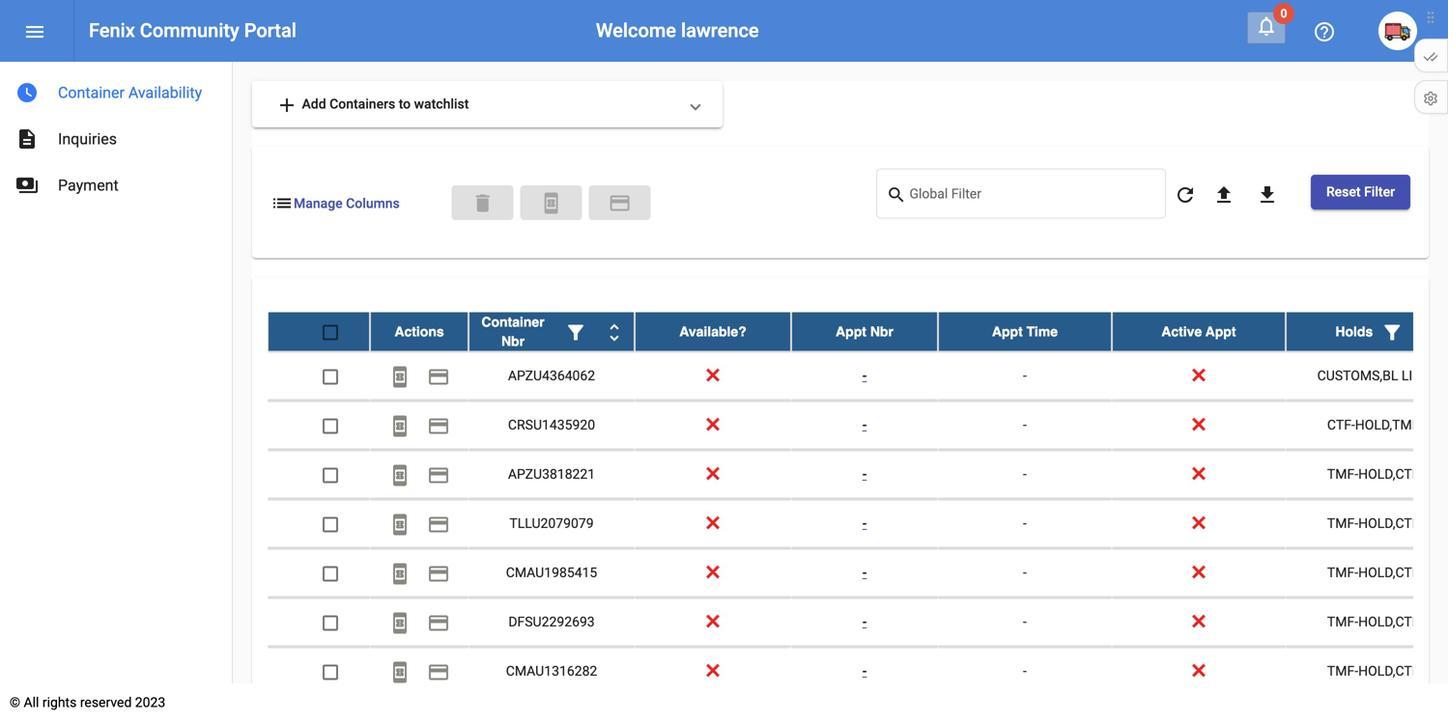 Task type: vqa. For each thing, say whether or not it's contained in the screenshot.
2nd 07-Nov-2023
no



Task type: locate. For each thing, give the bounding box(es) containing it.
2 filter_alt from the left
[[1381, 321, 1404, 344]]

inquiries
[[58, 130, 117, 148]]

container
[[58, 84, 125, 102], [481, 315, 545, 330]]

5 hold,ctf- from the top
[[1359, 664, 1424, 680]]

container up inquiries
[[58, 84, 125, 102]]

- link for cmau1316282
[[863, 664, 867, 680]]

filter_alt button
[[557, 313, 595, 351], [1373, 313, 1412, 351]]

3 appt from the left
[[1206, 324, 1236, 340]]

filter_alt button for container nbr
[[557, 313, 595, 351]]

4 - cell from the top
[[938, 500, 1112, 548]]

1 tmf-hold,ctf-hol from the top
[[1328, 467, 1448, 483]]

rights
[[42, 695, 77, 711]]

7 - cell from the top
[[938, 648, 1112, 696]]

watch_later
[[15, 81, 39, 104]]

columns
[[346, 195, 400, 211]]

filter_alt right holds
[[1381, 321, 1404, 344]]

3 hol from the top
[[1424, 516, 1448, 532]]

hold,ctf-
[[1359, 467, 1424, 483], [1359, 516, 1424, 532], [1359, 565, 1424, 581], [1359, 615, 1424, 631], [1359, 664, 1424, 680]]

filter_alt button for holds
[[1373, 313, 1412, 351]]

notifications_none
[[1255, 14, 1278, 38]]

1 filter_alt button from the left
[[557, 313, 595, 351]]

file_download button
[[1248, 175, 1287, 214]]

no color image containing unfold_more
[[603, 321, 626, 344]]

Global Watchlist Filter field
[[910, 190, 1156, 205]]

active appt column header
[[1112, 313, 1286, 351]]

2023
[[135, 695, 165, 711]]

filter
[[1364, 184, 1395, 200]]

add add containers to watchlist
[[275, 94, 469, 117]]

tmf-hold,ctf-hol for apzu3818221
[[1328, 467, 1448, 483]]

container availability
[[58, 84, 202, 102]]

hold,tmf-
[[1355, 417, 1424, 433]]

manage
[[294, 195, 343, 211]]

hold,ctf- for apzu3818221
[[1359, 467, 1424, 483]]

container inside navigation
[[58, 84, 125, 102]]

6 hol from the top
[[1424, 664, 1448, 680]]

cmau1316282
[[506, 664, 597, 680]]

payment
[[608, 192, 631, 215], [427, 366, 450, 389], [427, 415, 450, 438], [427, 464, 450, 487], [427, 513, 450, 537], [427, 563, 450, 586], [427, 612, 450, 635], [427, 661, 450, 684]]

list
[[271, 192, 294, 215]]

payment button for apzu3818221
[[419, 456, 458, 494]]

book_online button for tllu2079079
[[381, 505, 419, 544]]

- link
[[863, 368, 867, 384], [863, 417, 867, 433], [863, 467, 867, 483], [863, 516, 867, 532], [863, 565, 867, 581], [863, 615, 867, 631], [863, 664, 867, 680]]

ho
[[1434, 368, 1448, 384]]

5 - cell from the top
[[938, 549, 1112, 598]]

payment for cmau1985415
[[427, 563, 450, 586]]

2 horizontal spatial appt
[[1206, 324, 1236, 340]]

1 hol from the top
[[1424, 417, 1448, 433]]

appt inside column header
[[836, 324, 867, 340]]

0 horizontal spatial nbr
[[501, 334, 525, 349]]

payment button for cmau1316282
[[419, 653, 458, 691]]

1 tmf- from the top
[[1328, 467, 1359, 483]]

- link for tllu2079079
[[863, 516, 867, 532]]

customs,bl
[[1318, 368, 1399, 384]]

5 row from the top
[[268, 500, 1448, 549]]

notifications_none button
[[1247, 12, 1286, 44]]

actions
[[395, 324, 444, 340]]

6 - cell from the top
[[938, 599, 1112, 647]]

hol for dfsu2292693
[[1424, 615, 1448, 631]]

0 vertical spatial container
[[58, 84, 125, 102]]

reserved
[[80, 695, 132, 711]]

nbr inside container nbr
[[501, 334, 525, 349]]

5 tmf-hold,ctf-hol from the top
[[1328, 664, 1448, 680]]

row
[[268, 313, 1448, 352], [268, 352, 1448, 402], [268, 402, 1448, 451], [268, 451, 1448, 500], [268, 500, 1448, 549], [268, 549, 1448, 599], [268, 599, 1448, 648], [268, 648, 1448, 697]]

payment button for dfsu2292693
[[419, 603, 458, 642]]

column header
[[469, 313, 635, 351]]

book_online button
[[520, 185, 582, 220], [381, 357, 419, 396], [381, 406, 419, 445], [381, 456, 419, 494], [381, 505, 419, 544], [381, 554, 419, 593], [381, 603, 419, 642], [381, 653, 419, 691]]

filter_alt
[[564, 321, 587, 344], [1381, 321, 1404, 344]]

container for availability
[[58, 84, 125, 102]]

grid
[[268, 313, 1448, 723]]

payment
[[58, 176, 119, 195]]

no color image containing file_upload
[[1213, 183, 1236, 207]]

book_online button for dfsu2292693
[[381, 603, 419, 642]]

2 filter_alt button from the left
[[1373, 313, 1412, 351]]

tmf-hold,ctf-hol for dfsu2292693
[[1328, 615, 1448, 631]]

appt inside active appt column header
[[1206, 324, 1236, 340]]

1 horizontal spatial nbr
[[870, 324, 894, 340]]

no color image containing refresh
[[1174, 183, 1197, 207]]

available? column header
[[635, 313, 791, 351]]

holds filter_alt
[[1336, 321, 1404, 344]]

no color image containing menu
[[23, 20, 46, 43]]

navigation
[[0, 62, 232, 209]]

payment button for tllu2079079
[[419, 505, 458, 544]]

ctf-hold,tmf-hol
[[1328, 417, 1448, 433]]

payment for apzu3818221
[[427, 464, 450, 487]]

1 row from the top
[[268, 313, 1448, 352]]

hol
[[1424, 417, 1448, 433], [1424, 467, 1448, 483], [1424, 516, 1448, 532], [1424, 565, 1448, 581], [1424, 615, 1448, 631], [1424, 664, 1448, 680]]

tmf-hold,ctf-hol
[[1328, 467, 1448, 483], [1328, 516, 1448, 532], [1328, 565, 1448, 581], [1328, 615, 1448, 631], [1328, 664, 1448, 680]]

tmf-
[[1328, 467, 1359, 483], [1328, 516, 1359, 532], [1328, 565, 1359, 581], [1328, 615, 1359, 631], [1328, 664, 1359, 680]]

no color image inside the unfold_more button
[[603, 321, 626, 344]]

4 - link from the top
[[863, 516, 867, 532]]

no color image
[[1255, 14, 1278, 38], [23, 20, 46, 43], [1313, 20, 1336, 43], [15, 81, 39, 104], [15, 128, 39, 151], [15, 174, 39, 197], [1213, 183, 1236, 207], [886, 184, 910, 207], [564, 321, 587, 344], [1381, 321, 1404, 344], [388, 366, 412, 389], [427, 366, 450, 389], [427, 464, 450, 487], [388, 513, 412, 537], [427, 661, 450, 684]]

appt
[[836, 324, 867, 340], [992, 324, 1023, 340], [1206, 324, 1236, 340]]

filter_alt button left unfold_more
[[557, 313, 595, 351]]

file_upload button
[[1205, 175, 1243, 214]]

5 - link from the top
[[863, 565, 867, 581]]

- cell for crsu1435920
[[938, 402, 1112, 450]]

4 tmf- from the top
[[1328, 615, 1359, 631]]

2 tmf- from the top
[[1328, 516, 1359, 532]]

tmf- for dfsu2292693
[[1328, 615, 1359, 631]]

no color image containing description
[[15, 128, 39, 151]]

- link for apzu4364062
[[863, 368, 867, 384]]

dfsu2292693
[[509, 615, 595, 631]]

1 appt from the left
[[836, 324, 867, 340]]

appt nbr column header
[[791, 313, 938, 351]]

1 horizontal spatial container
[[481, 315, 545, 330]]

time
[[1027, 324, 1058, 340]]

tmf- for cmau1985415
[[1328, 565, 1359, 581]]

tmf- for tllu2079079
[[1328, 516, 1359, 532]]

3 tmf-hold,ctf-hol from the top
[[1328, 565, 1448, 581]]

1 - link from the top
[[863, 368, 867, 384]]

2 appt from the left
[[992, 324, 1023, 340]]

4 row from the top
[[268, 451, 1448, 500]]

nbr
[[870, 324, 894, 340], [501, 334, 525, 349]]

0 horizontal spatial filter_alt
[[564, 321, 587, 344]]

4 hold,ctf- from the top
[[1359, 615, 1424, 631]]

menu
[[23, 20, 46, 43]]

0 horizontal spatial filter_alt button
[[557, 313, 595, 351]]

❌
[[706, 368, 720, 384], [1192, 368, 1206, 384], [706, 417, 720, 433], [1192, 417, 1206, 433], [706, 467, 720, 483], [1192, 467, 1206, 483], [706, 516, 720, 532], [1192, 516, 1206, 532], [706, 565, 720, 581], [1192, 565, 1206, 581], [706, 615, 720, 631], [1192, 615, 1206, 631], [706, 664, 720, 680], [1192, 664, 1206, 680]]

container inside column header
[[481, 315, 545, 330]]

search
[[886, 185, 907, 205]]

watchlist
[[414, 96, 469, 112]]

book_online for cmau1316282
[[388, 661, 412, 684]]

no color image
[[275, 94, 299, 117], [1174, 183, 1197, 207], [1256, 183, 1279, 207], [271, 192, 294, 215], [540, 192, 563, 215], [608, 192, 631, 215], [603, 321, 626, 344], [388, 415, 412, 438], [427, 415, 450, 438], [388, 464, 412, 487], [427, 513, 450, 537], [388, 563, 412, 586], [427, 563, 450, 586], [388, 612, 412, 635], [427, 612, 450, 635], [388, 661, 412, 684]]

5 tmf- from the top
[[1328, 664, 1359, 680]]

- link for dfsu2292693
[[863, 615, 867, 631]]

container for nbr
[[481, 315, 545, 330]]

unfold_more button
[[595, 313, 634, 351]]

no color image inside file_upload 'button'
[[1213, 183, 1236, 207]]

reset filter
[[1327, 184, 1395, 200]]

1 - cell from the top
[[938, 352, 1112, 401]]

2 tmf-hold,ctf-hol from the top
[[1328, 516, 1448, 532]]

payment button for cmau1985415
[[419, 554, 458, 593]]

payment button
[[589, 185, 651, 220], [419, 357, 458, 396], [419, 406, 458, 445], [419, 456, 458, 494], [419, 505, 458, 544], [419, 554, 458, 593], [419, 603, 458, 642], [419, 653, 458, 691]]

filter_alt left unfold_more
[[564, 321, 587, 344]]

ctf-
[[1328, 417, 1355, 433]]

book_online button for cmau1985415
[[381, 554, 419, 593]]

no color image inside menu button
[[23, 20, 46, 43]]

tmf-hold,ctf-hol for cmau1316282
[[1328, 664, 1448, 680]]

6 - link from the top
[[863, 615, 867, 631]]

- link for apzu3818221
[[863, 467, 867, 483]]

1 horizontal spatial appt
[[992, 324, 1023, 340]]

hol for cmau1316282
[[1424, 664, 1448, 680]]

appt inside appt time column header
[[992, 324, 1023, 340]]

- cell for cmau1316282
[[938, 648, 1112, 696]]

3 - link from the top
[[863, 467, 867, 483]]

crsu1435920
[[508, 417, 595, 433]]

7 - link from the top
[[863, 664, 867, 680]]

tmf- for apzu3818221
[[1328, 467, 1359, 483]]

container up apzu4364062 on the bottom left
[[481, 315, 545, 330]]

unfold_more
[[603, 321, 626, 344]]

2 hold,ctf- from the top
[[1359, 516, 1424, 532]]

2 - link from the top
[[863, 417, 867, 433]]

1 horizontal spatial filter_alt
[[1381, 321, 1404, 344]]

5 hol from the top
[[1424, 615, 1448, 631]]

no color image containing file_download
[[1256, 183, 1279, 207]]

hol for tllu2079079
[[1424, 516, 1448, 532]]

nbr inside column header
[[870, 324, 894, 340]]

apzu3818221
[[508, 467, 595, 483]]

refresh button
[[1166, 175, 1205, 214]]

3 hold,ctf- from the top
[[1359, 565, 1424, 581]]

column header containing filter_alt
[[469, 313, 635, 351]]

actions column header
[[370, 313, 469, 351]]

4 hol from the top
[[1424, 565, 1448, 581]]

0 horizontal spatial container
[[58, 84, 125, 102]]

no color image containing notifications_none
[[1255, 14, 1278, 38]]

no color image containing help_outline
[[1313, 20, 1336, 43]]

no color image inside file_download button
[[1256, 183, 1279, 207]]

3 tmf- from the top
[[1328, 565, 1359, 581]]

2 - cell from the top
[[938, 402, 1112, 450]]

1 vertical spatial container
[[481, 315, 545, 330]]

line
[[1402, 368, 1430, 384]]

- cell
[[938, 352, 1112, 401], [938, 402, 1112, 450], [938, 451, 1112, 499], [938, 500, 1112, 548], [938, 549, 1112, 598], [938, 599, 1112, 647], [938, 648, 1112, 696]]

©
[[10, 695, 20, 711]]

all
[[24, 695, 39, 711]]

filter_alt column header
[[1286, 313, 1448, 351]]

3 - cell from the top
[[938, 451, 1112, 499]]

1 horizontal spatial filter_alt button
[[1373, 313, 1412, 351]]

- cell for apzu4364062
[[938, 352, 1112, 401]]

0 horizontal spatial appt
[[836, 324, 867, 340]]

book_online for crsu1435920
[[388, 415, 412, 438]]

© all rights reserved 2023
[[10, 695, 165, 711]]

payment button for apzu4364062
[[419, 357, 458, 396]]

to
[[399, 96, 411, 112]]

containers
[[330, 96, 395, 112]]

1 hold,ctf- from the top
[[1359, 467, 1424, 483]]

book_online
[[540, 192, 563, 215], [388, 366, 412, 389], [388, 415, 412, 438], [388, 464, 412, 487], [388, 513, 412, 537], [388, 563, 412, 586], [388, 612, 412, 635], [388, 661, 412, 684]]

appt for appt time
[[992, 324, 1023, 340]]

navigation containing watch_later
[[0, 62, 232, 209]]

hold,ctf- for cmau1985415
[[1359, 565, 1424, 581]]

-
[[863, 368, 867, 384], [1023, 368, 1027, 384], [863, 417, 867, 433], [1023, 417, 1027, 433], [863, 467, 867, 483], [1023, 467, 1027, 483], [863, 516, 867, 532], [1023, 516, 1027, 532], [863, 565, 867, 581], [1023, 565, 1027, 581], [863, 615, 867, 631], [1023, 615, 1027, 631], [863, 664, 867, 680], [1023, 664, 1027, 680]]

filter_alt button up customs,bl line ho
[[1373, 313, 1412, 351]]

4 tmf-hold,ctf-hol from the top
[[1328, 615, 1448, 631]]

delete button
[[452, 185, 514, 220]]

2 hol from the top
[[1424, 467, 1448, 483]]

row containing filter_alt
[[268, 313, 1448, 352]]

1 filter_alt from the left
[[564, 321, 587, 344]]



Task type: describe. For each thing, give the bounding box(es) containing it.
book_online button for apzu4364062
[[381, 357, 419, 396]]

menu button
[[15, 12, 54, 50]]

grid containing filter_alt
[[268, 313, 1448, 723]]

tllu2079079
[[510, 516, 594, 532]]

fenix community portal
[[89, 19, 297, 42]]

availability
[[128, 84, 202, 102]]

nbr for appt nbr
[[870, 324, 894, 340]]

no color image inside help_outline "popup button"
[[1313, 20, 1336, 43]]

lawrence
[[681, 19, 759, 42]]

tmf-hold,ctf-hol for cmau1985415
[[1328, 565, 1448, 581]]

no color image inside column header
[[564, 321, 587, 344]]

book_online for apzu3818221
[[388, 464, 412, 487]]

no color image containing list
[[271, 192, 294, 215]]

book_online button for cmau1316282
[[381, 653, 419, 691]]

no color image inside notifications_none popup button
[[1255, 14, 1278, 38]]

file_upload
[[1213, 183, 1236, 207]]

help_outline
[[1313, 20, 1336, 43]]

add
[[275, 94, 299, 117]]

- link for crsu1435920
[[863, 417, 867, 433]]

help_outline button
[[1305, 12, 1344, 50]]

3 row from the top
[[268, 402, 1448, 451]]

no color image inside refresh button
[[1174, 183, 1197, 207]]

reset
[[1327, 184, 1361, 200]]

fenix
[[89, 19, 135, 42]]

- cell for apzu3818221
[[938, 451, 1112, 499]]

delete
[[471, 192, 494, 215]]

payment for apzu4364062
[[427, 366, 450, 389]]

customs,bl line ho
[[1318, 368, 1448, 384]]

filter_alt inside popup button
[[564, 321, 587, 344]]

appt for appt nbr
[[836, 324, 867, 340]]

hold,ctf- for cmau1316282
[[1359, 664, 1424, 680]]

delete image
[[471, 192, 494, 215]]

holds
[[1336, 324, 1373, 340]]

refresh
[[1174, 183, 1197, 207]]

- cell for tllu2079079
[[938, 500, 1112, 548]]

book_online button for crsu1435920
[[381, 406, 419, 445]]

container nbr
[[481, 315, 545, 349]]

apzu4364062
[[508, 368, 595, 384]]

nbr for container nbr
[[501, 334, 525, 349]]

- cell for dfsu2292693
[[938, 599, 1112, 647]]

portal
[[244, 19, 297, 42]]

book_online button for apzu3818221
[[381, 456, 419, 494]]

cmau1985415
[[506, 565, 597, 581]]

active
[[1162, 324, 1202, 340]]

appt nbr
[[836, 324, 894, 340]]

2 row from the top
[[268, 352, 1448, 402]]

no color image containing payments
[[15, 174, 39, 197]]

book_online for apzu4364062
[[388, 366, 412, 389]]

6 row from the top
[[268, 549, 1448, 599]]

- cell for cmau1985415
[[938, 549, 1112, 598]]

hold,ctf- for dfsu2292693
[[1359, 615, 1424, 631]]

no color image containing watch_later
[[15, 81, 39, 104]]

payments
[[15, 174, 39, 197]]

add
[[302, 96, 326, 112]]

tmf-hold,ctf-hol for tllu2079079
[[1328, 516, 1448, 532]]

appt time column header
[[938, 313, 1112, 351]]

no color image containing add
[[275, 94, 299, 117]]

available?
[[679, 324, 747, 340]]

hold,ctf- for tllu2079079
[[1359, 516, 1424, 532]]

payment for tllu2079079
[[427, 513, 450, 537]]

reset filter button
[[1311, 175, 1411, 210]]

tmf- for cmau1316282
[[1328, 664, 1359, 680]]

community
[[140, 19, 239, 42]]

list manage columns
[[271, 192, 400, 215]]

appt time
[[992, 324, 1058, 340]]

active appt
[[1162, 324, 1236, 340]]

file_download
[[1256, 183, 1279, 207]]

payment button for crsu1435920
[[419, 406, 458, 445]]

8 row from the top
[[268, 648, 1448, 697]]

description
[[15, 128, 39, 151]]

welcome
[[596, 19, 676, 42]]

book_online for dfsu2292693
[[388, 612, 412, 635]]

hol for crsu1435920
[[1424, 417, 1448, 433]]

hol for cmau1985415
[[1424, 565, 1448, 581]]

payment for cmau1316282
[[427, 661, 450, 684]]

no color image inside filter_alt column header
[[1381, 321, 1404, 344]]

payment for crsu1435920
[[427, 415, 450, 438]]

7 row from the top
[[268, 599, 1448, 648]]

book_online for tllu2079079
[[388, 513, 412, 537]]

hol for apzu3818221
[[1424, 467, 1448, 483]]

- link for cmau1985415
[[863, 565, 867, 581]]

welcome lawrence
[[596, 19, 759, 42]]

payment for dfsu2292693
[[427, 612, 450, 635]]

book_online for cmau1985415
[[388, 563, 412, 586]]

no color image containing search
[[886, 184, 910, 207]]



